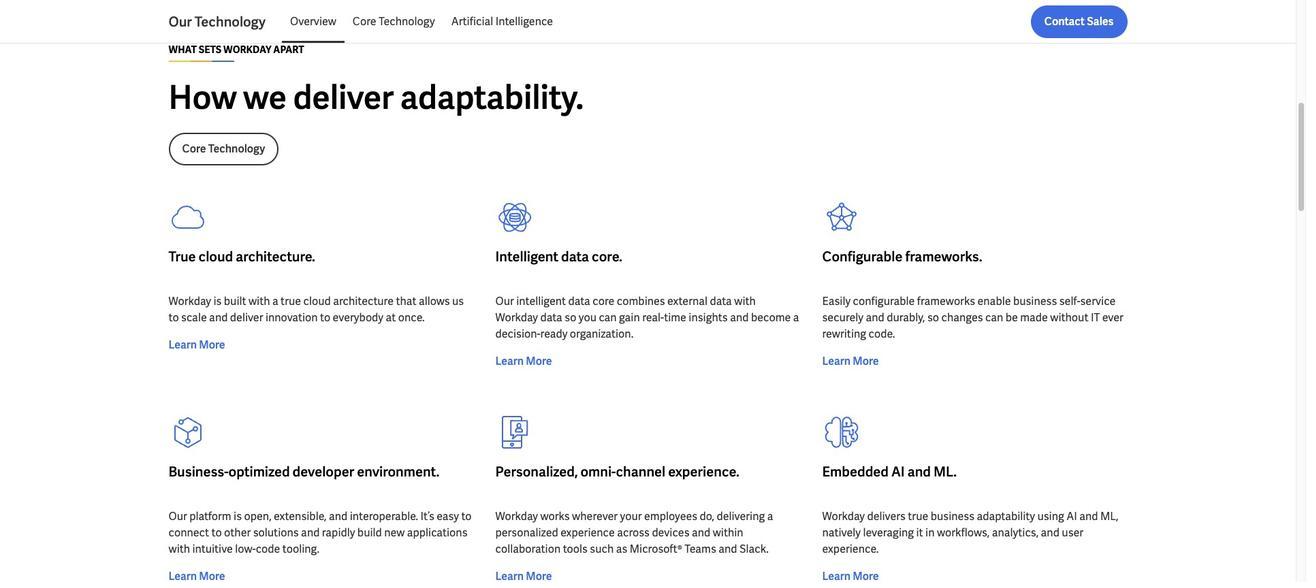 Task type: vqa. For each thing, say whether or not it's contained in the screenshot.
COMPANY "dropdown button"
no



Task type: locate. For each thing, give the bounding box(es) containing it.
so for frameworks.
[[927, 310, 939, 325]]

tools
[[563, 542, 588, 556]]

0 vertical spatial business
[[1013, 294, 1057, 308]]

1 horizontal spatial ai
[[1067, 509, 1077, 523]]

0 vertical spatial a
[[272, 294, 278, 308]]

learn more link down scale
[[169, 337, 225, 353]]

0 vertical spatial deliver
[[293, 76, 394, 118]]

leveraging
[[863, 525, 914, 540]]

data up you
[[568, 294, 590, 308]]

artificial intelligence link
[[443, 5, 561, 38]]

more for core.
[[526, 354, 552, 368]]

and inside workday is built with a true cloud architecture that allows us to scale and deliver innovation to everybody at once.
[[209, 310, 228, 325]]

can down the core
[[599, 310, 617, 325]]

and down within
[[719, 542, 737, 556]]

real-
[[642, 310, 664, 325]]

with up become
[[734, 294, 756, 308]]

core
[[593, 294, 615, 308]]

0 horizontal spatial is
[[213, 294, 222, 308]]

our for intelligent data core.
[[495, 294, 514, 308]]

contact sales link
[[1031, 5, 1127, 38]]

durably,
[[887, 310, 925, 325]]

developer
[[293, 463, 354, 481]]

you
[[579, 310, 597, 325]]

a
[[272, 294, 278, 308], [793, 310, 799, 325], [767, 509, 773, 523]]

1 horizontal spatial core technology link
[[344, 5, 443, 38]]

business-
[[169, 463, 228, 481]]

2 horizontal spatial a
[[793, 310, 799, 325]]

2 so from the left
[[927, 310, 939, 325]]

so inside easily configurable frameworks enable business self-service securely and durably, so changes can be made without it ever rewriting code.
[[927, 310, 939, 325]]

new
[[384, 525, 405, 540]]

microsoft®
[[630, 542, 682, 556]]

as
[[616, 542, 627, 556]]

core
[[353, 14, 376, 29], [182, 141, 206, 156]]

so for data
[[565, 310, 576, 325]]

1 horizontal spatial learn more
[[495, 354, 552, 368]]

1 so from the left
[[565, 310, 576, 325]]

core inside "menu"
[[353, 14, 376, 29]]

0 horizontal spatial can
[[599, 310, 617, 325]]

once.
[[398, 310, 425, 325]]

0 horizontal spatial learn
[[169, 338, 197, 352]]

2 vertical spatial a
[[767, 509, 773, 523]]

rewriting
[[822, 327, 866, 341]]

easy
[[437, 509, 459, 523]]

0 horizontal spatial more
[[199, 338, 225, 352]]

embedded ai and ml.
[[822, 463, 957, 481]]

changes
[[941, 310, 983, 325]]

learn
[[169, 338, 197, 352], [495, 354, 524, 368], [822, 354, 851, 368]]

more down ready at the left of the page
[[526, 354, 552, 368]]

slack.
[[740, 542, 769, 556]]

experience. up do,
[[668, 463, 739, 481]]

in
[[926, 525, 935, 540]]

with down connect
[[169, 542, 190, 556]]

adaptability
[[977, 509, 1035, 523]]

1 vertical spatial a
[[793, 310, 799, 325]]

we
[[243, 76, 287, 118]]

data up insights
[[710, 294, 732, 308]]

0 horizontal spatial with
[[169, 542, 190, 556]]

learn more link
[[169, 337, 225, 353], [495, 353, 552, 370], [822, 353, 879, 370]]

and inside easily configurable frameworks enable business self-service securely and durably, so changes can be made without it ever rewriting code.
[[866, 310, 884, 325]]

a right delivering
[[767, 509, 773, 523]]

learn down scale
[[169, 338, 197, 352]]

more down the code.
[[853, 354, 879, 368]]

1 vertical spatial cloud
[[303, 294, 331, 308]]

0 horizontal spatial core
[[182, 141, 206, 156]]

workday up scale
[[169, 294, 211, 308]]

0 horizontal spatial a
[[272, 294, 278, 308]]

1 horizontal spatial core
[[353, 14, 376, 29]]

2 horizontal spatial learn more
[[822, 354, 879, 368]]

ai up user
[[1067, 509, 1077, 523]]

ai right embedded
[[891, 463, 905, 481]]

natively
[[822, 525, 861, 540]]

can inside 'our intelligent data core combines external data with workday data so you can gain real-time insights and become a decision-ready organization.'
[[599, 310, 617, 325]]

and left ml.
[[908, 463, 931, 481]]

can inside easily configurable frameworks enable business self-service securely and durably, so changes can be made without it ever rewriting code.
[[985, 310, 1003, 325]]

workday
[[169, 294, 211, 308], [495, 310, 538, 325], [495, 509, 538, 523], [822, 509, 865, 523]]

workday inside 'workday delivers true business adaptability using ai and ml, natively leveraging it in workflows, analytics, and user experience.'
[[822, 509, 865, 523]]

core down how
[[182, 141, 206, 156]]

0 horizontal spatial ai
[[891, 463, 905, 481]]

0 horizontal spatial experience.
[[668, 463, 739, 481]]

and up the code.
[[866, 310, 884, 325]]

is up other
[[234, 509, 242, 523]]

ml,
[[1100, 509, 1119, 523]]

core right overview
[[353, 14, 376, 29]]

external
[[667, 294, 708, 308]]

menu
[[282, 5, 561, 38]]

to right easy
[[461, 509, 472, 523]]

ml.
[[934, 463, 957, 481]]

business up made in the bottom right of the page
[[1013, 294, 1057, 308]]

data
[[561, 248, 589, 265], [568, 294, 590, 308], [710, 294, 732, 308], [540, 310, 562, 325]]

true
[[281, 294, 301, 308], [908, 509, 928, 523]]

a right become
[[793, 310, 799, 325]]

and right insights
[[730, 310, 749, 325]]

what
[[169, 43, 197, 56]]

business-optimized developer environment.
[[169, 463, 439, 481]]

omni-
[[581, 463, 616, 481]]

and inside 'our intelligent data core combines external data with workday data so you can gain real-time insights and become a decision-ready organization.'
[[730, 310, 749, 325]]

learn down rewriting
[[822, 354, 851, 368]]

our inside the our platform is open, extensible, and interoperable. it's easy to connect to other solutions and rapidly build new applications with intuitive low-code tooling.
[[169, 509, 187, 523]]

workday
[[223, 43, 271, 56]]

workday for true
[[169, 294, 211, 308]]

1 horizontal spatial learn
[[495, 354, 524, 368]]

0 vertical spatial core technology
[[353, 14, 435, 29]]

cloud up innovation
[[303, 294, 331, 308]]

workday inside workday works wherever your employees do, delivering a personalized experience across devices and within collaboration tools such as microsoft® teams and slack.
[[495, 509, 538, 523]]

to left the everybody
[[320, 310, 330, 325]]

core technology
[[353, 14, 435, 29], [182, 141, 265, 156]]

1 horizontal spatial business
[[1013, 294, 1057, 308]]

learn more down decision- in the left bottom of the page
[[495, 354, 552, 368]]

more
[[199, 338, 225, 352], [526, 354, 552, 368], [853, 354, 879, 368]]

true up it
[[908, 509, 928, 523]]

1 vertical spatial core technology
[[182, 141, 265, 156]]

with inside 'our intelligent data core combines external data with workday data so you can gain real-time insights and become a decision-ready organization.'
[[734, 294, 756, 308]]

core technology inside list
[[353, 14, 435, 29]]

user
[[1062, 525, 1084, 540]]

wherever
[[572, 509, 618, 523]]

employees
[[644, 509, 697, 523]]

deliver
[[293, 76, 394, 118], [230, 310, 263, 325]]

2 horizontal spatial learn
[[822, 354, 851, 368]]

decision-
[[495, 327, 540, 341]]

1 vertical spatial true
[[908, 509, 928, 523]]

2 horizontal spatial with
[[734, 294, 756, 308]]

experience.
[[668, 463, 739, 481], [822, 542, 879, 556]]

our up what
[[169, 13, 192, 31]]

intelligent
[[516, 294, 566, 308]]

our up decision- in the left bottom of the page
[[495, 294, 514, 308]]

sales
[[1087, 14, 1114, 29]]

1 horizontal spatial so
[[927, 310, 939, 325]]

with inside the our platform is open, extensible, and interoperable. it's easy to connect to other solutions and rapidly build new applications with intuitive low-code tooling.
[[169, 542, 190, 556]]

1 vertical spatial deliver
[[230, 310, 263, 325]]

learn for core.
[[495, 354, 524, 368]]

0 horizontal spatial true
[[281, 294, 301, 308]]

so left you
[[565, 310, 576, 325]]

1 horizontal spatial deliver
[[293, 76, 394, 118]]

allows
[[419, 294, 450, 308]]

0 horizontal spatial learn more
[[169, 338, 225, 352]]

0 horizontal spatial core technology link
[[169, 133, 279, 165]]

1 vertical spatial core technology link
[[169, 133, 279, 165]]

code
[[256, 542, 280, 556]]

so inside 'our intelligent data core combines external data with workday data so you can gain real-time insights and become a decision-ready organization.'
[[565, 310, 576, 325]]

learn more link for core.
[[495, 353, 552, 370]]

it
[[1091, 310, 1100, 325]]

intuitive
[[192, 542, 233, 556]]

deliver inside workday is built with a true cloud architecture that allows us to scale and deliver innovation to everybody at once.
[[230, 310, 263, 325]]

interoperable.
[[350, 509, 418, 523]]

0 vertical spatial true
[[281, 294, 301, 308]]

is left built
[[213, 294, 222, 308]]

2 can from the left
[[985, 310, 1003, 325]]

1 horizontal spatial cloud
[[303, 294, 331, 308]]

combines
[[617, 294, 665, 308]]

a inside 'our intelligent data core combines external data with workday data so you can gain real-time insights and become a decision-ready organization.'
[[793, 310, 799, 325]]

learn more down scale
[[169, 338, 225, 352]]

can down enable
[[985, 310, 1003, 325]]

business inside easily configurable frameworks enable business self-service securely and durably, so changes can be made without it ever rewriting code.
[[1013, 294, 1057, 308]]

easily configurable frameworks enable business self-service securely and durably, so changes can be made without it ever rewriting code.
[[822, 294, 1124, 341]]

2 vertical spatial our
[[169, 509, 187, 523]]

ever
[[1102, 310, 1124, 325]]

1 vertical spatial our
[[495, 294, 514, 308]]

0 vertical spatial is
[[213, 294, 222, 308]]

our inside 'our intelligent data core combines external data with workday data so you can gain real-time insights and become a decision-ready organization.'
[[495, 294, 514, 308]]

our for business-optimized developer environment.
[[169, 509, 187, 523]]

0 vertical spatial core
[[353, 14, 376, 29]]

experience. inside 'workday delivers true business adaptability using ai and ml, natively leveraging it in workflows, analytics, and user experience.'
[[822, 542, 879, 556]]

workday for embedded
[[822, 509, 865, 523]]

1 horizontal spatial can
[[985, 310, 1003, 325]]

with right built
[[249, 294, 270, 308]]

1 horizontal spatial is
[[234, 509, 242, 523]]

a inside workday works wherever your employees do, delivering a personalized experience across devices and within collaboration tools such as microsoft® teams and slack.
[[767, 509, 773, 523]]

our up connect
[[169, 509, 187, 523]]

technology left artificial
[[379, 14, 435, 29]]

rapidly
[[322, 525, 355, 540]]

without
[[1050, 310, 1089, 325]]

0 vertical spatial cloud
[[199, 248, 233, 265]]

contact
[[1044, 14, 1085, 29]]

so down frameworks
[[927, 310, 939, 325]]

is
[[213, 294, 222, 308], [234, 509, 242, 523]]

and up rapidly
[[329, 509, 347, 523]]

workday up natively
[[822, 509, 865, 523]]

0 horizontal spatial so
[[565, 310, 576, 325]]

cloud right true at the top left of the page
[[199, 248, 233, 265]]

1 horizontal spatial core technology
[[353, 14, 435, 29]]

workday is built with a true cloud architecture that allows us to scale and deliver innovation to everybody at once.
[[169, 294, 464, 325]]

made
[[1020, 310, 1048, 325]]

workday up decision- in the left bottom of the page
[[495, 310, 538, 325]]

everybody
[[333, 310, 383, 325]]

1 horizontal spatial experience.
[[822, 542, 879, 556]]

1 vertical spatial is
[[234, 509, 242, 523]]

learn more for core.
[[495, 354, 552, 368]]

more down scale
[[199, 338, 225, 352]]

delivering
[[717, 509, 765, 523]]

to up "intuitive"
[[211, 525, 222, 540]]

0 vertical spatial core technology link
[[344, 5, 443, 38]]

0 horizontal spatial business
[[931, 509, 975, 523]]

1 vertical spatial ai
[[1067, 509, 1077, 523]]

1 horizontal spatial a
[[767, 509, 773, 523]]

business
[[1013, 294, 1057, 308], [931, 509, 975, 523]]

to left scale
[[169, 310, 179, 325]]

1 vertical spatial experience.
[[822, 542, 879, 556]]

1 horizontal spatial true
[[908, 509, 928, 523]]

a up innovation
[[272, 294, 278, 308]]

cloud inside workday is built with a true cloud architecture that allows us to scale and deliver innovation to everybody at once.
[[303, 294, 331, 308]]

1 vertical spatial business
[[931, 509, 975, 523]]

learn down decision- in the left bottom of the page
[[495, 354, 524, 368]]

0 horizontal spatial deliver
[[230, 310, 263, 325]]

open,
[[244, 509, 271, 523]]

0 vertical spatial experience.
[[668, 463, 739, 481]]

artificial
[[451, 14, 493, 29]]

1 horizontal spatial with
[[249, 294, 270, 308]]

business up workflows, in the right bottom of the page
[[931, 509, 975, 523]]

menu containing overview
[[282, 5, 561, 38]]

experience. down natively
[[822, 542, 879, 556]]

apart
[[273, 43, 304, 56]]

learn more link down decision- in the left bottom of the page
[[495, 353, 552, 370]]

our technology link
[[169, 12, 282, 31]]

1 can from the left
[[599, 310, 617, 325]]

list
[[282, 5, 1127, 38]]

workday up personalized
[[495, 509, 538, 523]]

workday inside workday is built with a true cloud architecture that allows us to scale and deliver innovation to everybody at once.
[[169, 294, 211, 308]]

delivers
[[867, 509, 906, 523]]

0 horizontal spatial learn more link
[[169, 337, 225, 353]]

true up innovation
[[281, 294, 301, 308]]

learn more link down rewriting
[[822, 353, 879, 370]]

and down built
[[209, 310, 228, 325]]

your
[[620, 509, 642, 523]]

ai inside 'workday delivers true business adaptability using ai and ml, natively leveraging it in workflows, analytics, and user experience.'
[[1067, 509, 1077, 523]]

across
[[617, 525, 650, 540]]

workday for personalized,
[[495, 509, 538, 523]]

1 horizontal spatial learn more link
[[495, 353, 552, 370]]

intelligent
[[495, 248, 558, 265]]

and left the ml, at the bottom
[[1079, 509, 1098, 523]]

learn more down rewriting
[[822, 354, 879, 368]]

1 horizontal spatial more
[[526, 354, 552, 368]]

0 vertical spatial our
[[169, 13, 192, 31]]



Task type: describe. For each thing, give the bounding box(es) containing it.
architecture.
[[236, 248, 315, 265]]

connect
[[169, 525, 209, 540]]

learn more for architecture.
[[169, 338, 225, 352]]

insights
[[689, 310, 728, 325]]

service
[[1080, 294, 1116, 308]]

such
[[590, 542, 614, 556]]

ready
[[540, 327, 568, 341]]

and up teams
[[692, 525, 710, 540]]

within
[[713, 525, 743, 540]]

personalized, omni-channel experience.
[[495, 463, 739, 481]]

workflows,
[[937, 525, 990, 540]]

true inside 'workday delivers true business adaptability using ai and ml, natively leveraging it in workflows, analytics, and user experience.'
[[908, 509, 928, 523]]

true inside workday is built with a true cloud architecture that allows us to scale and deliver innovation to everybody at once.
[[281, 294, 301, 308]]

data up ready at the left of the page
[[540, 310, 562, 325]]

collaboration
[[495, 542, 561, 556]]

learn more link for architecture.
[[169, 337, 225, 353]]

self-
[[1059, 294, 1080, 308]]

list containing overview
[[282, 5, 1127, 38]]

intelligence
[[496, 14, 553, 29]]

extensible,
[[274, 509, 327, 523]]

time
[[664, 310, 686, 325]]

intelligent data core.
[[495, 248, 622, 265]]

other
[[224, 525, 251, 540]]

devices
[[652, 525, 690, 540]]

a inside workday is built with a true cloud architecture that allows us to scale and deliver innovation to everybody at once.
[[272, 294, 278, 308]]

applications
[[407, 525, 468, 540]]

easily
[[822, 294, 851, 308]]

low-
[[235, 542, 256, 556]]

platform
[[189, 509, 231, 523]]

enable
[[978, 294, 1011, 308]]

learn for architecture.
[[169, 338, 197, 352]]

us
[[452, 294, 464, 308]]

0 vertical spatial ai
[[891, 463, 905, 481]]

0 horizontal spatial cloud
[[199, 248, 233, 265]]

solutions
[[253, 525, 299, 540]]

architecture
[[333, 294, 394, 308]]

channel
[[616, 463, 665, 481]]

built
[[224, 294, 246, 308]]

our intelligent data core combines external data with workday data so you can gain real-time insights and become a decision-ready organization.
[[495, 294, 799, 341]]

it's
[[421, 509, 434, 523]]

more for architecture.
[[199, 338, 225, 352]]

embedded
[[822, 463, 889, 481]]

2 horizontal spatial learn more link
[[822, 353, 879, 370]]

workday works wherever your employees do, delivering a personalized experience across devices and within collaboration tools such as microsoft® teams and slack.
[[495, 509, 773, 556]]

contact sales
[[1044, 14, 1114, 29]]

technology down we
[[208, 141, 265, 156]]

scale
[[181, 310, 207, 325]]

with inside workday is built with a true cloud architecture that allows us to scale and deliver innovation to everybody at once.
[[249, 294, 270, 308]]

data left core.
[[561, 248, 589, 265]]

artificial intelligence
[[451, 14, 553, 29]]

optimized
[[228, 463, 290, 481]]

that
[[396, 294, 416, 308]]

configurable
[[853, 294, 915, 308]]

be
[[1006, 310, 1018, 325]]

is inside the our platform is open, extensible, and interoperable. it's easy to connect to other solutions and rapidly build new applications with intuitive low-code tooling.
[[234, 509, 242, 523]]

frameworks
[[917, 294, 975, 308]]

do,
[[700, 509, 714, 523]]

personalized
[[495, 525, 558, 540]]

our platform is open, extensible, and interoperable. it's easy to connect to other solutions and rapidly build new applications with intuitive low-code tooling.
[[169, 509, 472, 556]]

how we deliver adaptability.
[[169, 76, 584, 118]]

experience
[[561, 525, 615, 540]]

business inside 'workday delivers true business adaptability using ai and ml, natively leveraging it in workflows, analytics, and user experience.'
[[931, 509, 975, 523]]

core.
[[592, 248, 622, 265]]

sets
[[199, 43, 222, 56]]

and down using
[[1041, 525, 1060, 540]]

can for configurable frameworks.
[[985, 310, 1003, 325]]

workday inside 'our intelligent data core combines external data with workday data so you can gain real-time insights and become a decision-ready organization.'
[[495, 310, 538, 325]]

technology up what sets workday apart at the left top
[[195, 13, 266, 31]]

and up tooling.
[[301, 525, 320, 540]]

it
[[916, 525, 923, 540]]

is inside workday is built with a true cloud architecture that allows us to scale and deliver innovation to everybody at once.
[[213, 294, 222, 308]]

our technology
[[169, 13, 266, 31]]

works
[[540, 509, 570, 523]]

at
[[386, 310, 396, 325]]

overview link
[[282, 5, 344, 38]]

overview
[[290, 14, 336, 29]]

true cloud architecture.
[[169, 248, 315, 265]]

environment.
[[357, 463, 439, 481]]

can for intelligent data core.
[[599, 310, 617, 325]]

securely
[[822, 310, 864, 325]]

technology inside "menu"
[[379, 14, 435, 29]]

frameworks.
[[905, 248, 982, 265]]

1 vertical spatial core
[[182, 141, 206, 156]]

how
[[169, 76, 237, 118]]

2 horizontal spatial more
[[853, 354, 879, 368]]

personalized,
[[495, 463, 578, 481]]

configurable
[[822, 248, 903, 265]]

0 horizontal spatial core technology
[[182, 141, 265, 156]]

gain
[[619, 310, 640, 325]]

tooling.
[[282, 542, 319, 556]]

true
[[169, 248, 196, 265]]



